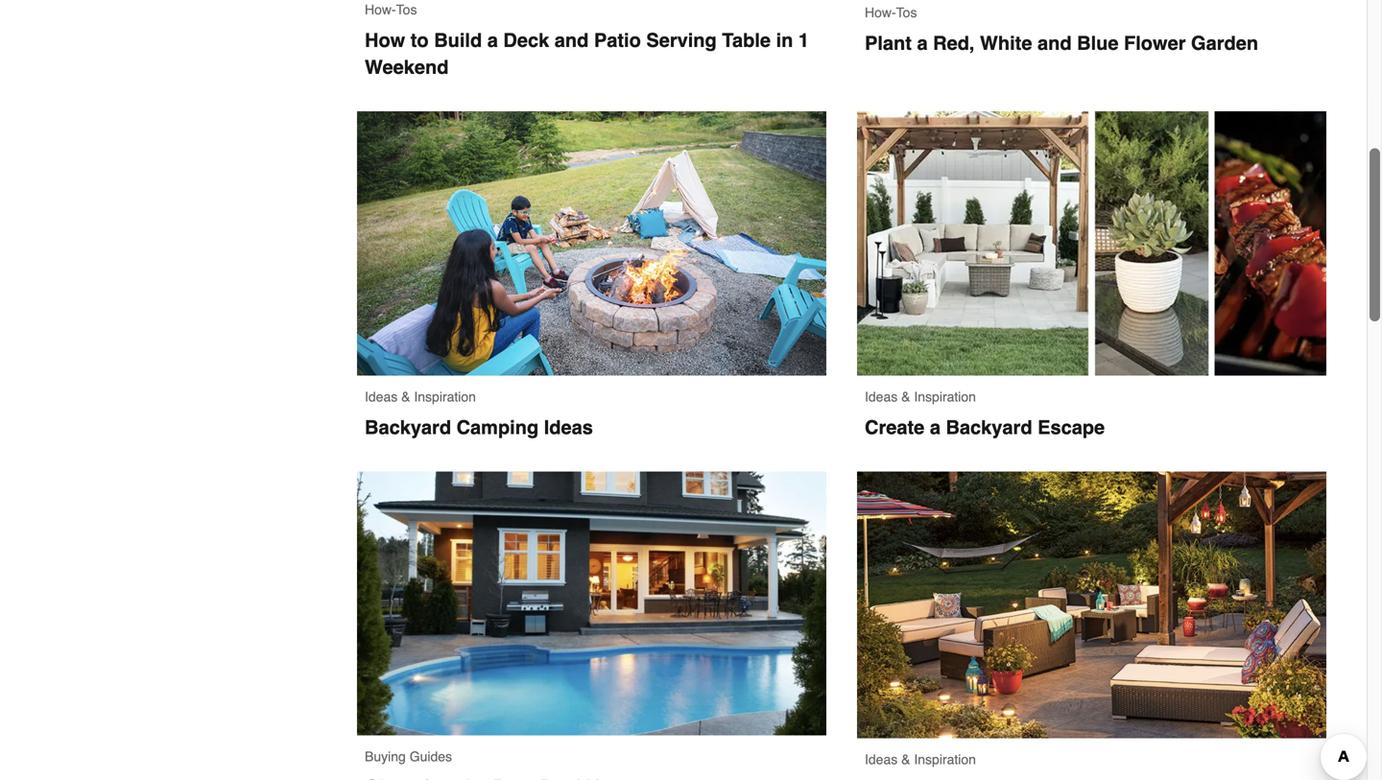 Task type: describe. For each thing, give the bounding box(es) containing it.
inspiration for a
[[914, 389, 976, 405]]

buying guides
[[365, 750, 452, 765]]

how-tos for plant
[[865, 5, 917, 20]]

how- for how to build a deck and patio serving table in 1 weekend
[[365, 2, 396, 17]]

ideas for kids roasting marshmallows over a backyard fire pit. image
[[365, 389, 398, 405]]

outdoor patio with evening lighting, plants and seating areas. image
[[857, 472, 1327, 739]]

serving
[[647, 29, 717, 52]]

tos for how
[[396, 2, 417, 17]]

ideas for a collage of a patio furniture set and pergola, a potted plant and food on a grill. "image" on the top right of page
[[865, 389, 898, 405]]

kids roasting marshmallows over a backyard fire pit. image
[[357, 112, 827, 376]]

a for plant
[[917, 32, 928, 54]]

flower
[[1124, 32, 1186, 54]]

& for create
[[902, 389, 911, 405]]

in
[[776, 29, 793, 52]]

how-tos for how
[[365, 2, 417, 17]]

a for create
[[930, 417, 941, 439]]

deck
[[504, 29, 549, 52]]

create a backyard escape
[[865, 417, 1105, 439]]

& for backyard
[[401, 389, 410, 405]]

how
[[365, 29, 405, 52]]

ideas & inspiration for create
[[865, 389, 976, 405]]

guides
[[410, 750, 452, 765]]

backyard camping ideas
[[365, 417, 593, 439]]

blue
[[1077, 32, 1119, 54]]

plant a red, white and blue flower garden
[[865, 32, 1259, 54]]

ideas & inspiration for backyard
[[365, 389, 476, 405]]

1 horizontal spatial and
[[1038, 32, 1072, 54]]

red,
[[933, 32, 975, 54]]

to
[[411, 29, 429, 52]]

garden
[[1192, 32, 1259, 54]]

ideas for outdoor patio with evening lighting, plants and seating areas. image
[[865, 752, 898, 768]]

ideas & inspiration inside ideas & inspiration link
[[865, 752, 976, 768]]

buying guides link
[[357, 472, 827, 781]]

create
[[865, 417, 925, 439]]

a collage of a patio furniture set and pergola, a potted plant and food on a grill. image
[[857, 112, 1327, 376]]

white
[[980, 32, 1033, 54]]

a inside how to build a deck and patio serving table in 1 weekend
[[487, 29, 498, 52]]

plant
[[865, 32, 912, 54]]

escape
[[1038, 417, 1105, 439]]



Task type: locate. For each thing, give the bounding box(es) containing it.
how- up how
[[365, 2, 396, 17]]

how- for plant a red, white and blue flower garden
[[865, 5, 896, 20]]

weekend
[[365, 56, 449, 78]]

0 horizontal spatial how-
[[365, 2, 396, 17]]

camping
[[457, 417, 539, 439]]

1 horizontal spatial a
[[917, 32, 928, 54]]

table
[[722, 29, 771, 52]]

0 horizontal spatial backyard
[[365, 417, 451, 439]]

a swimming pool flanked by trees in front of a black craftsman home with interior lights on at dusk. image
[[357, 472, 827, 736]]

0 horizontal spatial how-tos
[[365, 2, 417, 17]]

a
[[487, 29, 498, 52], [917, 32, 928, 54], [930, 417, 941, 439]]

backyard left escape
[[946, 417, 1033, 439]]

1 horizontal spatial tos
[[896, 5, 917, 20]]

1 horizontal spatial how-
[[865, 5, 896, 20]]

&
[[401, 389, 410, 405], [902, 389, 911, 405], [902, 752, 911, 768]]

and
[[555, 29, 589, 52], [1038, 32, 1072, 54]]

buying
[[365, 750, 406, 765]]

backyard left camping
[[365, 417, 451, 439]]

how to build a deck and patio serving table in 1 weekend
[[365, 29, 815, 78]]

and left blue
[[1038, 32, 1072, 54]]

a right create on the bottom
[[930, 417, 941, 439]]

and inside how to build a deck and patio serving table in 1 weekend
[[555, 29, 589, 52]]

patio
[[594, 29, 641, 52]]

0 horizontal spatial a
[[487, 29, 498, 52]]

how-tos
[[365, 2, 417, 17], [865, 5, 917, 20]]

ideas & inspiration link
[[857, 472, 1327, 781]]

ideas
[[365, 389, 398, 405], [865, 389, 898, 405], [544, 417, 593, 439], [865, 752, 898, 768]]

tos up plant
[[896, 5, 917, 20]]

a left red,
[[917, 32, 928, 54]]

inspiration
[[414, 389, 476, 405], [914, 389, 976, 405], [914, 752, 976, 768]]

0 horizontal spatial tos
[[396, 2, 417, 17]]

2 horizontal spatial a
[[930, 417, 941, 439]]

and right deck at the left
[[555, 29, 589, 52]]

backyard
[[365, 417, 451, 439], [946, 417, 1033, 439]]

ideas & inspiration
[[365, 389, 476, 405], [865, 389, 976, 405], [865, 752, 976, 768]]

2 backyard from the left
[[946, 417, 1033, 439]]

1 horizontal spatial backyard
[[946, 417, 1033, 439]]

build
[[434, 29, 482, 52]]

how-tos up how
[[365, 2, 417, 17]]

how-tos up plant
[[865, 5, 917, 20]]

1 horizontal spatial how-tos
[[865, 5, 917, 20]]

how-
[[365, 2, 396, 17], [865, 5, 896, 20]]

tos up the to
[[396, 2, 417, 17]]

1 backyard from the left
[[365, 417, 451, 439]]

tos for plant
[[896, 5, 917, 20]]

how- up plant
[[865, 5, 896, 20]]

1
[[799, 29, 809, 52]]

a left deck at the left
[[487, 29, 498, 52]]

inspiration for camping
[[414, 389, 476, 405]]

tos
[[396, 2, 417, 17], [896, 5, 917, 20]]

0 horizontal spatial and
[[555, 29, 589, 52]]



Task type: vqa. For each thing, say whether or not it's contained in the screenshot.
minus filled image in Why did Lowe's skip my upcoming subscription order? button
no



